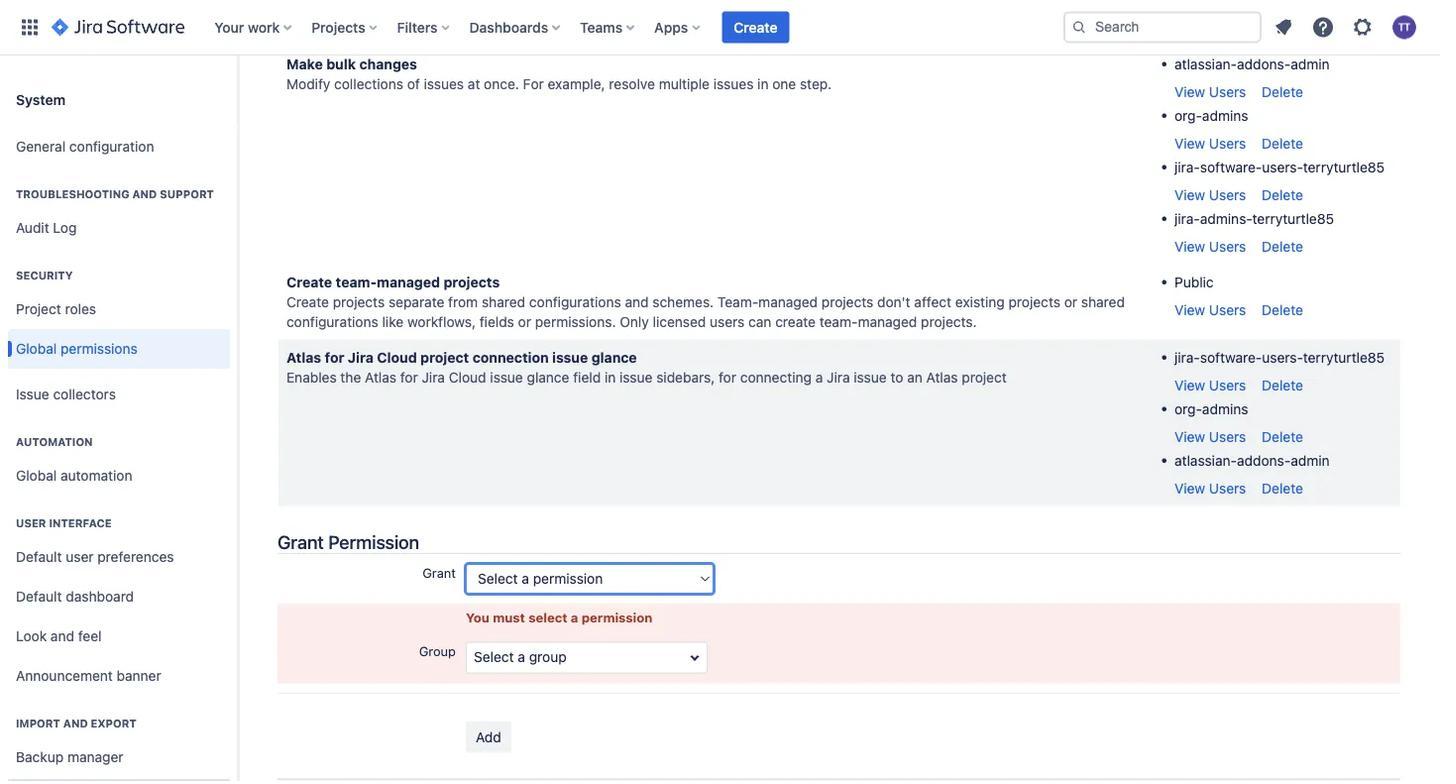 Task type: locate. For each thing, give the bounding box(es) containing it.
modify
[[287, 76, 331, 92]]

grant permission
[[278, 532, 419, 553]]

cloud
[[377, 350, 417, 366], [449, 369, 486, 386]]

support
[[160, 188, 214, 201]]

for
[[325, 350, 344, 366], [400, 369, 418, 386], [719, 369, 737, 386]]

1 vertical spatial terryturtle85
[[1253, 211, 1335, 227]]

managed up the separate
[[377, 274, 440, 291]]

2 horizontal spatial atlas
[[927, 369, 958, 386]]

1 vertical spatial grant
[[423, 566, 456, 581]]

grant left permission at the left bottom
[[278, 532, 324, 553]]

2 shared from the left
[[1082, 294, 1125, 310]]

issues right "multiple" at the top
[[714, 76, 754, 92]]

user
[[16, 517, 46, 530]]

2 vertical spatial terryturtle85
[[1304, 350, 1385, 366]]

2 issues from the left
[[714, 76, 754, 92]]

1 vertical spatial org-admins
[[1175, 401, 1249, 417]]

3 users from the top
[[1210, 187, 1247, 203]]

a right select
[[571, 611, 579, 625]]

appswitcher icon image
[[18, 15, 42, 39]]

import and export group
[[8, 696, 230, 781]]

1 horizontal spatial shared
[[1082, 294, 1125, 310]]

cloud down like
[[377, 350, 417, 366]]

2 vertical spatial managed
[[858, 314, 918, 330]]

6 view users from the top
[[1175, 377, 1247, 394]]

2 admin from the top
[[1291, 453, 1330, 469]]

org-
[[1175, 108, 1203, 124], [1175, 401, 1203, 417]]

1 admin from the top
[[1291, 56, 1330, 72]]

terryturtle85 for 6th view users 'link' from the top of the page delete link
[[1304, 350, 1385, 366]]

6 view from the top
[[1175, 377, 1206, 394]]

view for 6th view users 'link' from the bottom of the page
[[1175, 187, 1206, 203]]

admin for delete link corresponding to eighth view users 'link' from the bottom
[[1291, 56, 1330, 72]]

2 users from the top
[[1210, 135, 1247, 152]]

delete link for 7th view users 'link' from the top
[[1262, 429, 1304, 445]]

7 users from the top
[[1210, 429, 1247, 445]]

glance left field
[[527, 369, 570, 386]]

4 view from the top
[[1175, 239, 1206, 255]]

2 view users link from the top
[[1175, 135, 1247, 152]]

and for export
[[63, 717, 88, 730]]

issues
[[424, 76, 464, 92], [714, 76, 754, 92]]

0 vertical spatial cloud
[[377, 350, 417, 366]]

2 atlassian-addons-admin from the top
[[1175, 453, 1330, 469]]

settings image
[[1351, 15, 1375, 39]]

banner
[[0, 0, 1441, 56]]

delete for delete link related to 1st view users 'link' from the bottom of the page
[[1262, 480, 1304, 497]]

1 horizontal spatial managed
[[759, 294, 818, 310]]

projects left 'don't'
[[822, 294, 874, 310]]

dashboards
[[470, 19, 548, 35]]

users for fifth view users 'link' from the bottom
[[1210, 239, 1247, 255]]

1 horizontal spatial atlas
[[365, 369, 397, 386]]

issue left the to at the right top
[[854, 369, 887, 386]]

1 horizontal spatial grant
[[423, 566, 456, 581]]

1 view from the top
[[1175, 84, 1206, 100]]

terryturtle85
[[1304, 159, 1385, 176], [1253, 211, 1335, 227], [1304, 350, 1385, 366]]

1 software- from the top
[[1201, 159, 1262, 176]]

and
[[132, 188, 157, 201], [625, 294, 649, 310], [51, 628, 74, 645], [63, 717, 88, 730]]

7 view from the top
[[1175, 429, 1206, 445]]

0 vertical spatial org-
[[1175, 108, 1203, 124]]

issues left at
[[424, 76, 464, 92]]

1 jira- from the top
[[1175, 159, 1201, 176]]

in right field
[[605, 369, 616, 386]]

1 atlassian-addons-admin from the top
[[1175, 56, 1330, 72]]

7 view users link from the top
[[1175, 429, 1247, 445]]

1 vertical spatial cloud
[[449, 369, 486, 386]]

7 delete from the top
[[1262, 377, 1304, 394]]

glance up field
[[592, 350, 637, 366]]

1 vertical spatial software-
[[1201, 350, 1262, 366]]

managed down 'don't'
[[858, 314, 918, 330]]

public
[[1175, 274, 1214, 291]]

6 delete link from the top
[[1262, 302, 1304, 318]]

global down automation
[[16, 468, 57, 484]]

3 jira- from the top
[[1175, 350, 1201, 366]]

software- down public
[[1201, 350, 1262, 366]]

terryturtle85 for delete link associated with 6th view users 'link' from the bottom of the page
[[1304, 159, 1385, 176]]

users for 6th view users 'link' from the top of the page
[[1210, 377, 1247, 394]]

dashboard
[[66, 589, 134, 605]]

0 horizontal spatial grant
[[278, 532, 324, 553]]

delete link for 6th view users 'link' from the bottom of the page
[[1262, 187, 1304, 203]]

3 view users from the top
[[1175, 187, 1247, 203]]

projects up like
[[333, 294, 385, 310]]

2 jira-software-users-terryturtle85 from the top
[[1175, 350, 1385, 366]]

atlassian-addons-admin for eighth view users 'link' from the bottom
[[1175, 56, 1330, 72]]

teams button
[[574, 11, 643, 43]]

admins for jira-
[[1203, 108, 1249, 124]]

6 users from the top
[[1210, 377, 1247, 394]]

1 horizontal spatial a
[[816, 369, 823, 386]]

4 delete link from the top
[[1262, 187, 1304, 203]]

view users for fifth view users 'link' from the bottom
[[1175, 239, 1247, 255]]

1 vertical spatial admin
[[1291, 453, 1330, 469]]

3 delete from the top
[[1262, 135, 1304, 152]]

configurations up the
[[287, 314, 379, 330]]

9 delete from the top
[[1262, 480, 1304, 497]]

delete
[[1262, 20, 1304, 37], [1262, 84, 1304, 100], [1262, 135, 1304, 152], [1262, 187, 1304, 203], [1262, 239, 1304, 255], [1262, 302, 1304, 318], [1262, 377, 1304, 394], [1262, 429, 1304, 445], [1262, 480, 1304, 497]]

global inside security group
[[16, 341, 57, 357]]

create inside button
[[734, 19, 778, 35]]

addons-
[[1237, 56, 1291, 72], [1237, 453, 1291, 469]]

issue collectors link
[[8, 375, 230, 414]]

0 horizontal spatial glance
[[527, 369, 570, 386]]

and left feel
[[51, 628, 74, 645]]

for down like
[[400, 369, 418, 386]]

1 org- from the top
[[1175, 108, 1203, 124]]

delete for delete link corresponding to eighth view users 'link' from the bottom
[[1262, 84, 1304, 100]]

7 view users from the top
[[1175, 429, 1247, 445]]

project down workflows,
[[421, 350, 469, 366]]

sidebars,
[[657, 369, 715, 386]]

jira up the
[[348, 350, 374, 366]]

0 horizontal spatial or
[[518, 314, 531, 330]]

admin
[[1291, 56, 1330, 72], [1291, 453, 1330, 469]]

global inside automation 'group'
[[16, 468, 57, 484]]

8 view users link from the top
[[1175, 480, 1247, 497]]

0 vertical spatial global
[[16, 341, 57, 357]]

1 delete link from the top
[[1262, 20, 1304, 37]]

3 view from the top
[[1175, 187, 1206, 203]]

atlas right the
[[365, 369, 397, 386]]

view for fifth view users 'link' from the bottom
[[1175, 239, 1206, 255]]

0 vertical spatial a
[[816, 369, 823, 386]]

1 horizontal spatial glance
[[592, 350, 637, 366]]

global down project
[[16, 341, 57, 357]]

delete link for eighth view users 'link' from the bottom
[[1262, 84, 1304, 100]]

view users for 6th view users 'link' from the bottom of the page
[[1175, 187, 1247, 203]]

1 vertical spatial atlassian-
[[1175, 453, 1237, 469]]

1 horizontal spatial issues
[[714, 76, 754, 92]]

step.
[[800, 76, 832, 92]]

and up only
[[625, 294, 649, 310]]

2 vertical spatial jira-
[[1175, 350, 1201, 366]]

and inside troubleshooting and support group
[[132, 188, 157, 201]]

atlas
[[287, 350, 321, 366], [365, 369, 397, 386], [927, 369, 958, 386]]

0 vertical spatial jira-
[[1175, 159, 1201, 176]]

0 vertical spatial create
[[734, 19, 778, 35]]

jira- down public
[[1175, 350, 1201, 366]]

default
[[16, 549, 62, 565], [16, 589, 62, 605]]

1 addons- from the top
[[1237, 56, 1291, 72]]

projects
[[444, 274, 500, 291], [333, 294, 385, 310], [822, 294, 874, 310], [1009, 294, 1061, 310]]

0 horizontal spatial managed
[[377, 274, 440, 291]]

grant for grant
[[423, 566, 456, 581]]

2 default from the top
[[16, 589, 62, 605]]

configurations up permissions.
[[529, 294, 621, 310]]

jira- up public
[[1175, 211, 1201, 227]]

view users for fourth view users 'link' from the bottom of the page
[[1175, 302, 1247, 318]]

0 vertical spatial org-admins
[[1175, 108, 1249, 124]]

software- up admins-
[[1201, 159, 1262, 176]]

2 horizontal spatial for
[[719, 369, 737, 386]]

1 horizontal spatial for
[[400, 369, 418, 386]]

0 horizontal spatial a
[[571, 611, 579, 625]]

1 vertical spatial team-
[[820, 314, 858, 330]]

4 view users from the top
[[1175, 239, 1247, 255]]

2 admins from the top
[[1203, 401, 1249, 417]]

0 vertical spatial addons-
[[1237, 56, 1291, 72]]

users- for delete link associated with 6th view users 'link' from the bottom of the page
[[1262, 159, 1304, 176]]

addons- for eighth view users 'link' from the bottom
[[1237, 56, 1291, 72]]

8 view from the top
[[1175, 480, 1206, 497]]

5 view users from the top
[[1175, 302, 1247, 318]]

and inside import and export group
[[63, 717, 88, 730]]

users for 1st view users 'link' from the bottom of the page
[[1210, 480, 1247, 497]]

8 delete link from the top
[[1262, 429, 1304, 445]]

2 org-admins from the top
[[1175, 401, 1249, 417]]

1 horizontal spatial in
[[758, 76, 769, 92]]

and up backup manager
[[63, 717, 88, 730]]

global for global permissions
[[16, 341, 57, 357]]

default up the look
[[16, 589, 62, 605]]

view users link
[[1175, 84, 1247, 100], [1175, 135, 1247, 152], [1175, 187, 1247, 203], [1175, 239, 1247, 255], [1175, 302, 1247, 318], [1175, 377, 1247, 394], [1175, 429, 1247, 445], [1175, 480, 1247, 497]]

2 delete link from the top
[[1262, 84, 1304, 100]]

1 default from the top
[[16, 549, 62, 565]]

8 view users from the top
[[1175, 480, 1247, 497]]

1 vertical spatial addons-
[[1237, 453, 1291, 469]]

security group
[[8, 248, 230, 375]]

2 org- from the top
[[1175, 401, 1203, 417]]

users for seventh view users 'link' from the bottom
[[1210, 135, 1247, 152]]

jira
[[348, 350, 374, 366], [422, 369, 445, 386], [827, 369, 850, 386]]

changes
[[359, 56, 417, 72]]

bulk
[[326, 56, 356, 72]]

1 admins from the top
[[1203, 108, 1249, 124]]

1 horizontal spatial or
[[1065, 294, 1078, 310]]

5 delete link from the top
[[1262, 239, 1304, 255]]

2 view users from the top
[[1175, 135, 1247, 152]]

project down projects.
[[962, 369, 1007, 386]]

automation group
[[8, 414, 230, 502]]

1 vertical spatial configurations
[[287, 314, 379, 330]]

0 horizontal spatial issues
[[424, 76, 464, 92]]

example,
[[548, 76, 605, 92]]

1 vertical spatial a
[[571, 611, 579, 625]]

cloud down connection
[[449, 369, 486, 386]]

1 horizontal spatial team-
[[820, 314, 858, 330]]

field
[[573, 369, 601, 386]]

managed
[[377, 274, 440, 291], [759, 294, 818, 310], [858, 314, 918, 330]]

1 org-admins from the top
[[1175, 108, 1249, 124]]

announcement
[[16, 668, 113, 684]]

jira- up admins-
[[1175, 159, 1201, 176]]

1 shared from the left
[[482, 294, 526, 310]]

atlas up enables
[[287, 350, 321, 366]]

in left one
[[758, 76, 769, 92]]

backup manager
[[16, 749, 124, 766]]

1 jira-software-users-terryturtle85 from the top
[[1175, 159, 1385, 176]]

jira left the to at the right top
[[827, 369, 850, 386]]

org-admins for addons-
[[1175, 108, 1249, 124]]

jira software image
[[52, 15, 185, 39], [52, 15, 185, 39]]

create for create
[[734, 19, 778, 35]]

managed up create
[[759, 294, 818, 310]]

1 view users from the top
[[1175, 84, 1247, 100]]

team- up the
[[336, 274, 377, 291]]

5 view from the top
[[1175, 302, 1206, 318]]

1 vertical spatial glance
[[527, 369, 570, 386]]

delete link for 1st view users 'link' from the bottom of the page
[[1262, 480, 1304, 497]]

connecting
[[740, 369, 812, 386]]

atlassian- for 1st view users 'link' from the bottom of the page
[[1175, 453, 1237, 469]]

1 vertical spatial jira-software-users-terryturtle85
[[1175, 350, 1385, 366]]

0 horizontal spatial configurations
[[287, 314, 379, 330]]

announcement banner link
[[8, 656, 230, 696]]

2 software- from the top
[[1201, 350, 1262, 366]]

0 horizontal spatial project
[[421, 350, 469, 366]]

None text field
[[466, 642, 708, 674]]

1 vertical spatial atlassian-addons-admin
[[1175, 453, 1330, 469]]

2 atlassian- from the top
[[1175, 453, 1237, 469]]

8 users from the top
[[1210, 480, 1247, 497]]

0 horizontal spatial in
[[605, 369, 616, 386]]

0 horizontal spatial team-
[[336, 274, 377, 291]]

1 vertical spatial or
[[518, 314, 531, 330]]

atlas right an
[[927, 369, 958, 386]]

create for create team-managed projects create projects separate from shared configurations and schemes. team-managed projects don't affect existing projects or shared configurations like workflows, fields or permissions. only licensed users can create team-managed projects.
[[287, 274, 332, 291]]

2 addons- from the top
[[1237, 453, 1291, 469]]

look and feel
[[16, 628, 102, 645]]

manager
[[67, 749, 124, 766]]

0 vertical spatial in
[[758, 76, 769, 92]]

jira-software-users-terryturtle85 for delete link associated with 6th view users 'link' from the bottom of the page
[[1175, 159, 1385, 176]]

2 delete from the top
[[1262, 84, 1304, 100]]

default down user
[[16, 549, 62, 565]]

jira- for fifth view users 'link' from the bottom
[[1175, 211, 1201, 227]]

2 global from the top
[[16, 468, 57, 484]]

7 delete link from the top
[[1262, 377, 1304, 394]]

0 horizontal spatial for
[[325, 350, 344, 366]]

6 delete from the top
[[1262, 302, 1304, 318]]

team-
[[336, 274, 377, 291], [820, 314, 858, 330]]

or right 'existing'
[[1065, 294, 1078, 310]]

in inside make bulk changes modify collections of issues at once. for example, resolve multiple issues in one step.
[[758, 76, 769, 92]]

1 vertical spatial default
[[16, 589, 62, 605]]

software-
[[1201, 159, 1262, 176], [1201, 350, 1262, 366]]

0 vertical spatial admins
[[1203, 108, 1249, 124]]

resolve
[[609, 76, 655, 92]]

project
[[421, 350, 469, 366], [962, 369, 1007, 386]]

4 view users link from the top
[[1175, 239, 1247, 255]]

1 users from the top
[[1210, 84, 1247, 100]]

5 users from the top
[[1210, 302, 1247, 318]]

1 vertical spatial users-
[[1262, 350, 1304, 366]]

0 vertical spatial atlassian-
[[1175, 56, 1237, 72]]

delete for seventh view users 'link' from the bottom's delete link
[[1262, 135, 1304, 152]]

atlassian-addons-admin
[[1175, 56, 1330, 72], [1175, 453, 1330, 469]]

2 jira- from the top
[[1175, 211, 1201, 227]]

1 vertical spatial jira-
[[1175, 211, 1201, 227]]

configurations
[[529, 294, 621, 310], [287, 314, 379, 330]]

grant
[[278, 532, 324, 553], [423, 566, 456, 581]]

work
[[248, 19, 280, 35]]

delete link
[[1262, 20, 1304, 37], [1262, 84, 1304, 100], [1262, 135, 1304, 152], [1262, 187, 1304, 203], [1262, 239, 1304, 255], [1262, 302, 1304, 318], [1262, 377, 1304, 394], [1262, 429, 1304, 445], [1262, 480, 1304, 497]]

0 vertical spatial atlassian-addons-admin
[[1175, 56, 1330, 72]]

5 delete from the top
[[1262, 239, 1304, 255]]

filters
[[397, 19, 438, 35]]

workflows,
[[407, 314, 476, 330]]

1 users- from the top
[[1262, 159, 1304, 176]]

1 delete from the top
[[1262, 20, 1304, 37]]

default dashboard link
[[8, 577, 230, 617]]

a right connecting
[[816, 369, 823, 386]]

permissions.
[[535, 314, 616, 330]]

troubleshooting
[[16, 188, 129, 201]]

atlas for jira cloud project connection issue glance enables the atlas for jira cloud issue glance field in issue sidebars, for connecting a jira issue to an atlas project
[[287, 350, 1007, 386]]

0 vertical spatial software-
[[1201, 159, 1262, 176]]

1 vertical spatial project
[[962, 369, 1007, 386]]

0 vertical spatial terryturtle85
[[1304, 159, 1385, 176]]

0 vertical spatial users-
[[1262, 159, 1304, 176]]

for right sidebars,
[[719, 369, 737, 386]]

3 delete link from the top
[[1262, 135, 1304, 152]]

1 horizontal spatial configurations
[[529, 294, 621, 310]]

0 vertical spatial default
[[16, 549, 62, 565]]

1 vertical spatial global
[[16, 468, 57, 484]]

at
[[468, 76, 480, 92]]

9 delete link from the top
[[1262, 480, 1304, 497]]

1 global from the top
[[16, 341, 57, 357]]

8 delete from the top
[[1262, 429, 1304, 445]]

banner containing your work
[[0, 0, 1441, 56]]

org- for jira-
[[1175, 108, 1203, 124]]

software- for 6th view users 'link' from the bottom of the page
[[1201, 159, 1262, 176]]

1 vertical spatial in
[[605, 369, 616, 386]]

grant for grant permission
[[278, 532, 324, 553]]

one
[[773, 76, 796, 92]]

1 vertical spatial create
[[287, 274, 332, 291]]

projects right 'existing'
[[1009, 294, 1061, 310]]

1 vertical spatial org-
[[1175, 401, 1203, 417]]

in
[[758, 76, 769, 92], [605, 369, 616, 386]]

team- right create
[[820, 314, 858, 330]]

org- for atlassian-
[[1175, 401, 1203, 417]]

permission
[[582, 611, 653, 625]]

4 delete from the top
[[1262, 187, 1304, 203]]

2 view from the top
[[1175, 135, 1206, 152]]

from
[[448, 294, 478, 310]]

1 atlassian- from the top
[[1175, 56, 1237, 72]]

0 horizontal spatial shared
[[482, 294, 526, 310]]

primary element
[[12, 0, 1064, 55]]

2 users- from the top
[[1262, 350, 1304, 366]]

and left the support
[[132, 188, 157, 201]]

issue up field
[[552, 350, 588, 366]]

can
[[749, 314, 772, 330]]

None submit
[[466, 722, 511, 753]]

0 vertical spatial grant
[[278, 532, 324, 553]]

0 vertical spatial jira-software-users-terryturtle85
[[1175, 159, 1385, 176]]

for up the
[[325, 350, 344, 366]]

atlassian-addons-admin for 1st view users 'link' from the bottom of the page
[[1175, 453, 1330, 469]]

0 vertical spatial admin
[[1291, 56, 1330, 72]]

1 horizontal spatial cloud
[[449, 369, 486, 386]]

and inside look and feel link
[[51, 628, 74, 645]]

global
[[16, 341, 57, 357], [16, 468, 57, 484]]

grant up group
[[423, 566, 456, 581]]

1 vertical spatial managed
[[759, 294, 818, 310]]

system
[[16, 91, 66, 107]]

create
[[734, 19, 778, 35], [287, 274, 332, 291], [287, 294, 329, 310]]

4 users from the top
[[1210, 239, 1247, 255]]

jira down workflows,
[[422, 369, 445, 386]]

view users for eighth view users 'link' from the bottom
[[1175, 84, 1247, 100]]

1 vertical spatial admins
[[1203, 401, 1249, 417]]

or right fields
[[518, 314, 531, 330]]

delete link for seventh view users 'link' from the bottom
[[1262, 135, 1304, 152]]

atlassian- for eighth view users 'link' from the bottom
[[1175, 56, 1237, 72]]



Task type: vqa. For each thing, say whether or not it's contained in the screenshot.
second Atlassian-Addons-Admin from the bottom
yes



Task type: describe. For each thing, give the bounding box(es) containing it.
default user preferences link
[[8, 537, 230, 577]]

1 view users link from the top
[[1175, 84, 1247, 100]]

6 view users link from the top
[[1175, 377, 1247, 394]]

look
[[16, 628, 47, 645]]

preferences
[[97, 549, 174, 565]]

you must select a permission
[[466, 611, 653, 625]]

0 vertical spatial or
[[1065, 294, 1078, 310]]

to
[[891, 369, 904, 386]]

0 vertical spatial configurations
[[529, 294, 621, 310]]

delete for delete link associated with 6th view users 'link' from the bottom of the page
[[1262, 187, 1304, 203]]

backup manager link
[[8, 738, 230, 777]]

view for eighth view users 'link' from the bottom
[[1175, 84, 1206, 100]]

view users for 1st view users 'link' from the bottom of the page
[[1175, 480, 1247, 497]]

your work button
[[208, 11, 300, 43]]

issue collectors
[[16, 386, 116, 403]]

user interface group
[[8, 496, 230, 702]]

audit log link
[[8, 208, 230, 248]]

1 issues from the left
[[424, 76, 464, 92]]

apps
[[655, 19, 688, 35]]

delete for delete link for fourth view users 'link' from the bottom of the page
[[1262, 302, 1304, 318]]

0 vertical spatial project
[[421, 350, 469, 366]]

general
[[16, 138, 66, 155]]

a inside atlas for jira cloud project connection issue glance enables the atlas for jira cloud issue glance field in issue sidebars, for connecting a jira issue to an atlas project
[[816, 369, 823, 386]]

issue
[[16, 386, 49, 403]]

users for eighth view users 'link' from the bottom
[[1210, 84, 1247, 100]]

user
[[66, 549, 94, 565]]

delete link for 6th view users 'link' from the top of the page
[[1262, 377, 1304, 394]]

permission
[[328, 532, 419, 553]]

global permissions link
[[8, 329, 230, 369]]

view users for 6th view users 'link' from the top of the page
[[1175, 377, 1247, 394]]

view for 1st view users 'link' from the bottom of the page
[[1175, 480, 1206, 497]]

group
[[419, 644, 456, 659]]

create button
[[722, 11, 790, 43]]

interface
[[49, 517, 112, 530]]

default dashboard
[[16, 589, 134, 605]]

make
[[287, 56, 323, 72]]

issue down connection
[[490, 369, 523, 386]]

like
[[382, 314, 404, 330]]

feel
[[78, 628, 102, 645]]

log
[[53, 220, 77, 236]]

0 horizontal spatial atlas
[[287, 350, 321, 366]]

your
[[214, 19, 244, 35]]

global automation link
[[8, 456, 230, 496]]

software- for 6th view users 'link' from the top of the page
[[1201, 350, 1262, 366]]

issue right field
[[620, 369, 653, 386]]

admin for delete link related to 1st view users 'link' from the bottom of the page
[[1291, 453, 1330, 469]]

delete for 9th delete link from the bottom of the page
[[1262, 20, 1304, 37]]

automation
[[60, 468, 132, 484]]

2 horizontal spatial jira
[[827, 369, 850, 386]]

projects button
[[306, 11, 385, 43]]

your profile and settings image
[[1393, 15, 1417, 39]]

view users for 7th view users 'link' from the top
[[1175, 429, 1247, 445]]

roles
[[65, 301, 96, 317]]

connection
[[473, 350, 549, 366]]

security
[[16, 269, 73, 282]]

collectors
[[53, 386, 116, 403]]

must
[[493, 611, 525, 625]]

jira- for 6th view users 'link' from the bottom of the page
[[1175, 159, 1201, 176]]

look and feel link
[[8, 617, 230, 656]]

help image
[[1312, 15, 1336, 39]]

general configuration link
[[8, 127, 230, 167]]

your work
[[214, 19, 280, 35]]

projects
[[312, 19, 366, 35]]

user interface
[[16, 517, 112, 530]]

of
[[407, 76, 420, 92]]

2 vertical spatial create
[[287, 294, 329, 310]]

don't
[[878, 294, 911, 310]]

users
[[710, 314, 745, 330]]

project roles
[[16, 301, 96, 317]]

delete link for fifth view users 'link' from the bottom
[[1262, 239, 1304, 255]]

troubleshooting and support group
[[8, 167, 230, 254]]

sidebar navigation image
[[216, 79, 260, 119]]

0 horizontal spatial jira
[[348, 350, 374, 366]]

the
[[341, 369, 361, 386]]

projects.
[[921, 314, 977, 330]]

existing
[[956, 294, 1005, 310]]

projects up the from on the top left of the page
[[444, 274, 500, 291]]

jira-software-users-terryturtle85 for 6th view users 'link' from the top of the page delete link
[[1175, 350, 1385, 366]]

backup
[[16, 749, 64, 766]]

0 vertical spatial team-
[[336, 274, 377, 291]]

global automation
[[16, 468, 132, 484]]

team-
[[718, 294, 759, 310]]

org-admins for software-
[[1175, 401, 1249, 417]]

apps button
[[649, 11, 708, 43]]

admins-
[[1201, 211, 1253, 227]]

1 horizontal spatial project
[[962, 369, 1007, 386]]

users for 6th view users 'link' from the bottom of the page
[[1210, 187, 1247, 203]]

and for feel
[[51, 628, 74, 645]]

import
[[16, 717, 60, 730]]

view for 6th view users 'link' from the top of the page
[[1175, 377, 1206, 394]]

general configuration
[[16, 138, 154, 155]]

project
[[16, 301, 61, 317]]

0 vertical spatial glance
[[592, 350, 637, 366]]

import and export
[[16, 717, 137, 730]]

default user preferences
[[16, 549, 174, 565]]

affect
[[915, 294, 952, 310]]

view for 7th view users 'link' from the top
[[1175, 429, 1206, 445]]

you
[[466, 611, 490, 625]]

create
[[776, 314, 816, 330]]

Search field
[[1064, 11, 1262, 43]]

default for default user preferences
[[16, 549, 62, 565]]

separate
[[389, 294, 445, 310]]

create team-managed projects create projects separate from shared configurations and schemes. team-managed projects don't affect existing projects or shared configurations like workflows, fields or permissions. only licensed users can create team-managed projects.
[[287, 274, 1125, 330]]

once.
[[484, 76, 519, 92]]

5 view users link from the top
[[1175, 302, 1247, 318]]

admins for atlassian-
[[1203, 401, 1249, 417]]

schemes.
[[653, 294, 714, 310]]

delete for delete link associated with fifth view users 'link' from the bottom
[[1262, 239, 1304, 255]]

filters button
[[391, 11, 458, 43]]

delete link for fourth view users 'link' from the bottom of the page
[[1262, 302, 1304, 318]]

addons- for 1st view users 'link' from the bottom of the page
[[1237, 453, 1291, 469]]

view for seventh view users 'link' from the bottom
[[1175, 135, 1206, 152]]

2 horizontal spatial managed
[[858, 314, 918, 330]]

project roles link
[[8, 290, 230, 329]]

export
[[91, 717, 137, 730]]

delete for 7th view users 'link' from the top delete link
[[1262, 429, 1304, 445]]

users for fourth view users 'link' from the bottom of the page
[[1210, 302, 1247, 318]]

banner
[[117, 668, 161, 684]]

configuration
[[69, 138, 154, 155]]

in inside atlas for jira cloud project connection issue glance enables the atlas for jira cloud issue glance field in issue sidebars, for connecting a jira issue to an atlas project
[[605, 369, 616, 386]]

0 horizontal spatial cloud
[[377, 350, 417, 366]]

view for fourth view users 'link' from the bottom of the page
[[1175, 302, 1206, 318]]

global permissions
[[16, 341, 138, 357]]

automation
[[16, 436, 93, 449]]

notifications image
[[1272, 15, 1296, 39]]

collections
[[334, 76, 403, 92]]

users- for 6th view users 'link' from the top of the page delete link
[[1262, 350, 1304, 366]]

enables
[[287, 369, 337, 386]]

global for global automation
[[16, 468, 57, 484]]

view users for seventh view users 'link' from the bottom
[[1175, 135, 1247, 152]]

default for default dashboard
[[16, 589, 62, 605]]

jira-admins-terryturtle85
[[1175, 211, 1335, 227]]

licensed
[[653, 314, 706, 330]]

delete for 6th view users 'link' from the top of the page delete link
[[1262, 377, 1304, 394]]

select
[[529, 611, 568, 625]]

1 horizontal spatial jira
[[422, 369, 445, 386]]

jira- for 6th view users 'link' from the top of the page
[[1175, 350, 1201, 366]]

make bulk changes modify collections of issues at once. for example, resolve multiple issues in one step.
[[287, 56, 832, 92]]

and for support
[[132, 188, 157, 201]]

and inside create team-managed projects create projects separate from shared configurations and schemes. team-managed projects don't affect existing projects or shared configurations like workflows, fields or permissions. only licensed users can create team-managed projects.
[[625, 294, 649, 310]]

3 view users link from the top
[[1175, 187, 1247, 203]]

0 vertical spatial managed
[[377, 274, 440, 291]]

teams
[[580, 19, 623, 35]]

search image
[[1072, 19, 1088, 35]]

users for 7th view users 'link' from the top
[[1210, 429, 1247, 445]]

fields
[[480, 314, 514, 330]]



